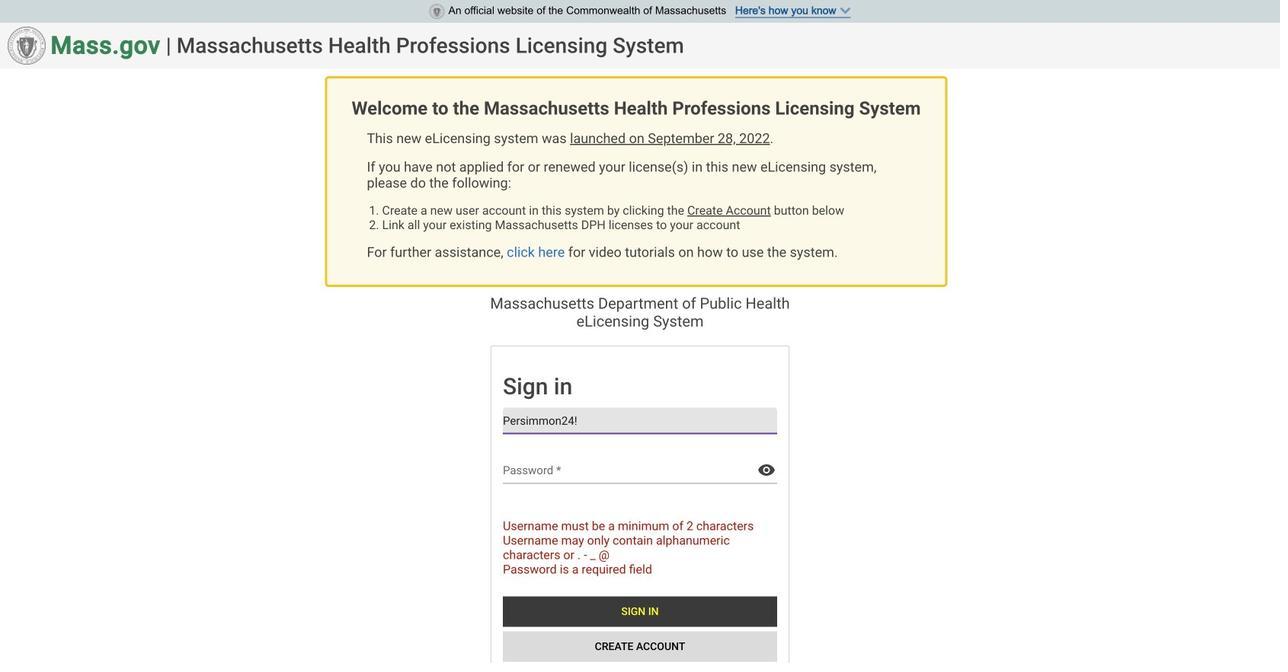 Task type: locate. For each thing, give the bounding box(es) containing it.
footer
[[15, 69, 1265, 295]]

Username * text field
[[503, 408, 777, 435]]

heading
[[177, 33, 684, 58]]



Task type: describe. For each thing, give the bounding box(es) containing it.
massachusetts state seal image
[[429, 4, 445, 19]]

no color image
[[758, 462, 777, 480]]

Password * password field
[[503, 458, 758, 484]]

massachusetts state seal image
[[8, 27, 46, 65]]



